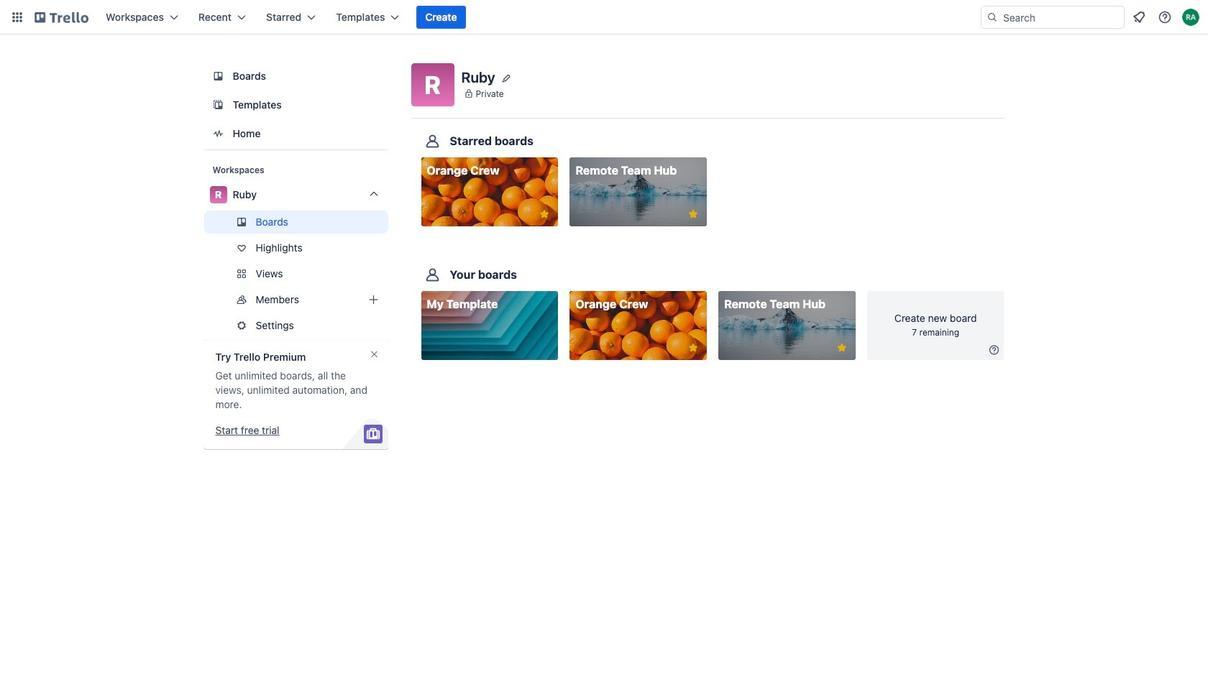 Task type: describe. For each thing, give the bounding box(es) containing it.
template board image
[[210, 96, 227, 114]]

add image
[[365, 291, 382, 309]]

ruby anderson (rubyanderson7) image
[[1183, 9, 1200, 26]]

home image
[[210, 125, 227, 142]]

back to home image
[[35, 6, 89, 29]]

Search field
[[999, 7, 1125, 27]]

0 notifications image
[[1131, 9, 1148, 26]]

sm image
[[988, 343, 1002, 358]]

click to unstar this board. it will be removed from your starred list. image
[[836, 342, 849, 355]]

primary element
[[0, 0, 1209, 35]]

search image
[[987, 12, 999, 23]]



Task type: vqa. For each thing, say whether or not it's contained in the screenshot.
Choose a collection button
no



Task type: locate. For each thing, give the bounding box(es) containing it.
open information menu image
[[1158, 10, 1173, 24]]

board image
[[210, 68, 227, 85]]



